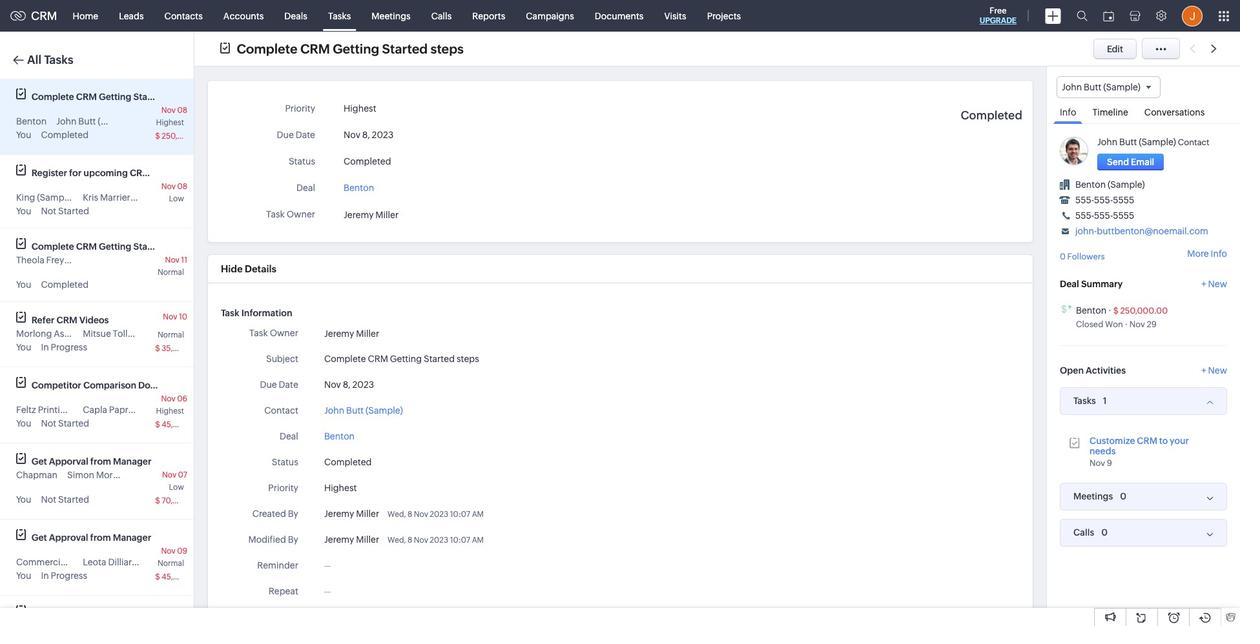 Task type: vqa. For each thing, say whether or not it's contained in the screenshot.
left Calls
yes



Task type: locate. For each thing, give the bounding box(es) containing it.
1 vertical spatial $ 45,000.00
[[155, 573, 201, 582]]

complete down all tasks
[[32, 92, 74, 102]]

from up leota
[[90, 533, 111, 543]]

$ inside benton · $ 250,000.00 closed won · nov 29
[[1113, 306, 1119, 316]]

edit
[[1107, 44, 1123, 54]]

am for modified by
[[472, 536, 484, 545]]

competitor comparison document nov 06
[[32, 380, 187, 404]]

3 not from the top
[[41, 495, 56, 505]]

benton
[[16, 116, 47, 127], [1075, 180, 1106, 190], [344, 183, 374, 193], [1076, 305, 1106, 316], [324, 431, 355, 442]]

1 vertical spatial task
[[221, 308, 239, 318]]

1 vertical spatial manager
[[113, 533, 151, 543]]

priority
[[285, 103, 315, 114], [268, 483, 298, 493]]

task down task information
[[249, 328, 268, 338]]

calls
[[431, 11, 452, 21], [1073, 528, 1094, 538]]

crm inside the complete crm getting started steps nov 08
[[76, 92, 97, 102]]

1 not started from the top
[[41, 206, 89, 216]]

1 8 from the top
[[407, 510, 412, 519]]

info left timeline
[[1060, 107, 1076, 118]]

not started down king (sample)
[[41, 206, 89, 216]]

0 vertical spatial task owner
[[266, 209, 315, 220]]

you for chapman
[[16, 495, 31, 505]]

documents
[[595, 11, 644, 21]]

manager inside get apporval from manager nov 07
[[113, 457, 151, 467]]

1 from from the top
[[90, 457, 111, 467]]

by right modified
[[288, 535, 298, 545]]

1 am from the top
[[472, 510, 484, 519]]

1 vertical spatial new
[[1208, 365, 1227, 376]]

0 vertical spatial john butt (sample) link
[[1097, 137, 1176, 147]]

1 vertical spatial 45,000.00
[[162, 573, 201, 582]]

due
[[277, 130, 294, 140], [260, 380, 277, 390]]

getting inside complete crm getting started steps nov 11
[[99, 242, 131, 252]]

benton (sample)
[[1075, 180, 1145, 190]]

low up $ 70,000.00
[[169, 483, 184, 492]]

$ left '35,000.00'
[[155, 344, 160, 353]]

2 in progress from the top
[[41, 571, 87, 581]]

08 down the webinars on the top
[[177, 182, 187, 191]]

get inside get approval from manager nov 09
[[32, 533, 47, 543]]

low down the webinars on the top
[[169, 194, 184, 203]]

wed, 8 nov 2023 10:07 am for created by
[[387, 510, 484, 519]]

in down morlong
[[41, 342, 49, 353]]

complete up frey
[[32, 242, 74, 252]]

2 vertical spatial 0
[[1101, 527, 1108, 538]]

1 vertical spatial in
[[41, 571, 49, 581]]

you down morlong
[[16, 342, 31, 353]]

$ for capla paprocki (sample)
[[155, 420, 160, 429]]

2 not started from the top
[[41, 419, 89, 429]]

crm
[[31, 9, 57, 23], [300, 41, 330, 56], [76, 92, 97, 102], [130, 168, 151, 178], [76, 242, 97, 252], [56, 315, 77, 326], [368, 354, 388, 364], [1137, 436, 1157, 446]]

tasks right deals link
[[328, 11, 351, 21]]

1 vertical spatial 8
[[407, 536, 412, 545]]

1 45,000.00 from the top
[[162, 420, 201, 429]]

2 8 from the top
[[407, 536, 412, 545]]

$ for john butt (sample)
[[155, 132, 160, 141]]

needs
[[1090, 446, 1116, 456]]

1 + from the top
[[1202, 279, 1206, 289]]

steps inside the complete crm getting started steps nov 08
[[167, 92, 190, 102]]

0 vertical spatial 10:07
[[450, 510, 470, 519]]

45,000.00 for leota dilliard (sample)
[[162, 573, 201, 582]]

jeremy
[[344, 210, 374, 220], [324, 329, 354, 339], [324, 509, 354, 519], [324, 535, 354, 545]]

2 horizontal spatial 0
[[1120, 491, 1127, 502]]

2 5555 from the top
[[1113, 211, 1134, 221]]

1 vertical spatial calls
[[1073, 528, 1094, 538]]

1 vertical spatial meetings
[[1073, 492, 1113, 502]]

not down chapman at the left
[[41, 495, 56, 505]]

register
[[32, 168, 67, 178]]

wed, 8 nov 2023 10:07 am for modified by
[[387, 536, 484, 545]]

1 horizontal spatial 0
[[1101, 527, 1108, 538]]

1 vertical spatial low
[[169, 483, 184, 492]]

by for created by
[[288, 509, 298, 519]]

1 normal from the top
[[158, 268, 184, 277]]

2 get from the top
[[32, 533, 47, 543]]

1 horizontal spatial john butt (sample) link
[[1097, 137, 1176, 147]]

5555 down "benton (sample)" link
[[1113, 195, 1134, 206]]

normal up $ 35,000.00
[[158, 331, 184, 340]]

$ 250,000.00
[[155, 132, 206, 141]]

manager up leota dilliard (sample)
[[113, 533, 151, 543]]

3 not started from the top
[[41, 495, 89, 505]]

2 progress from the top
[[51, 571, 87, 581]]

0 vertical spatial tasks
[[328, 11, 351, 21]]

you for commercial press
[[16, 571, 31, 581]]

6 you from the top
[[16, 495, 31, 505]]

nov
[[161, 106, 176, 115], [344, 130, 360, 140], [161, 182, 176, 191], [165, 256, 179, 265], [163, 313, 177, 322], [1129, 319, 1145, 329], [324, 380, 341, 390], [161, 395, 176, 404], [1090, 458, 1105, 468], [162, 471, 176, 480], [414, 510, 428, 519], [414, 536, 428, 545], [161, 547, 176, 556]]

in progress for associates
[[41, 342, 87, 353]]

from for approval
[[90, 533, 111, 543]]

normal down 11
[[158, 268, 184, 277]]

8 for created by
[[407, 510, 412, 519]]

08 up $ 250,000.00 at the left top
[[177, 106, 187, 115]]

upcoming
[[84, 168, 128, 178]]

2 555-555-5555 from the top
[[1075, 211, 1134, 221]]

by
[[288, 509, 298, 519], [288, 535, 298, 545]]

date
[[296, 130, 315, 140], [279, 380, 298, 390]]

2 wed, 8 nov 2023 10:07 am from the top
[[387, 536, 484, 545]]

45,000.00 down 06
[[162, 420, 201, 429]]

2 new from the top
[[1208, 365, 1227, 376]]

commercial
[[16, 557, 68, 568]]

0 vertical spatial wed,
[[387, 510, 406, 519]]

5555 up john-buttbenton@noemail.com link
[[1113, 211, 1134, 221]]

2 horizontal spatial tasks
[[1073, 396, 1096, 406]]

250,000.00 up 29
[[1120, 306, 1168, 316]]

0 vertical spatial 5555
[[1113, 195, 1134, 206]]

2 + from the top
[[1201, 365, 1206, 376]]

info
[[1060, 107, 1076, 118], [1211, 249, 1227, 259]]

2 $ 45,000.00 from the top
[[155, 573, 201, 582]]

1 vertical spatial by
[[288, 535, 298, 545]]

45,000.00 down 09
[[162, 573, 201, 582]]

complete crm getting started steps nov 11
[[32, 242, 190, 265]]

0 horizontal spatial contact
[[264, 406, 298, 416]]

associates
[[54, 329, 99, 339]]

from
[[90, 457, 111, 467], [90, 533, 111, 543]]

1 horizontal spatial contact
[[1178, 138, 1209, 147]]

tasks left 1
[[1073, 396, 1096, 406]]

0 vertical spatial not started
[[41, 206, 89, 216]]

0 horizontal spatial 0
[[1060, 252, 1066, 262]]

$ left 70,000.00
[[155, 497, 160, 506]]

printing
[[38, 405, 71, 415]]

1 wed, from the top
[[387, 510, 406, 519]]

1 vertical spatial 250,000.00
[[1120, 306, 1168, 316]]

None button
[[1097, 154, 1164, 171]]

0 vertical spatial get
[[32, 457, 47, 467]]

in progress down commercial press
[[41, 571, 87, 581]]

won
[[1105, 319, 1123, 329]]

0 vertical spatial low
[[169, 194, 184, 203]]

task information
[[221, 308, 292, 318]]

3 normal from the top
[[158, 559, 184, 568]]

from inside get apporval from manager nov 07
[[90, 457, 111, 467]]

1 vertical spatial in progress
[[41, 571, 87, 581]]

owner
[[287, 209, 315, 220], [270, 328, 298, 338]]

created by
[[252, 509, 298, 519]]

modified by
[[248, 535, 298, 545]]

in down the commercial
[[41, 571, 49, 581]]

info right more at right
[[1211, 249, 1227, 259]]

0 vertical spatial in
[[41, 342, 49, 353]]

· right won
[[1125, 319, 1128, 329]]

0 vertical spatial meetings
[[372, 11, 411, 21]]

highest
[[344, 103, 376, 114], [156, 118, 184, 127], [156, 407, 184, 416], [324, 483, 357, 493]]

get up the commercial
[[32, 533, 47, 543]]

more info
[[1187, 249, 1227, 259]]

$ down leota dilliard (sample)
[[155, 573, 160, 582]]

$ for leota dilliard (sample)
[[155, 573, 160, 582]]

08 for webinars
[[177, 182, 187, 191]]

leota
[[83, 557, 106, 568]]

2 vertical spatial benton link
[[324, 430, 355, 444]]

in progress for press
[[41, 571, 87, 581]]

task up details
[[266, 209, 285, 220]]

free
[[990, 6, 1007, 16]]

4 you from the top
[[16, 342, 31, 353]]

1 vertical spatial not started
[[41, 419, 89, 429]]

1 vertical spatial date
[[279, 380, 298, 390]]

1 vertical spatial 0
[[1120, 491, 1127, 502]]

you down king on the left
[[16, 206, 31, 216]]

paprocki
[[109, 405, 146, 415]]

1 low from the top
[[169, 194, 184, 203]]

2 45,000.00 from the top
[[162, 573, 201, 582]]

task left the information
[[221, 308, 239, 318]]

you down "feltz"
[[16, 419, 31, 429]]

you up king on the left
[[16, 130, 31, 140]]

1 vertical spatial 8,
[[343, 380, 350, 390]]

meetings link
[[361, 0, 421, 31]]

benton (sample) link
[[1075, 180, 1145, 190]]

·
[[1108, 305, 1111, 316], [1125, 319, 1128, 329]]

0 vertical spatial john butt (sample)
[[1062, 82, 1141, 92]]

not started down feltz printing service
[[41, 419, 89, 429]]

$ 45,000.00 for leota dilliard (sample)
[[155, 573, 201, 582]]

meetings down 9
[[1073, 492, 1113, 502]]

$ up won
[[1113, 306, 1119, 316]]

2 low from the top
[[169, 483, 184, 492]]

0 vertical spatial calls
[[431, 11, 452, 21]]

0 vertical spatial status
[[289, 156, 315, 167]]

progress down press
[[51, 571, 87, 581]]

1 + new from the top
[[1202, 279, 1227, 289]]

0 horizontal spatial tasks
[[44, 53, 73, 67]]

documents link
[[584, 0, 654, 31]]

5 you from the top
[[16, 419, 31, 429]]

8,
[[362, 130, 370, 140], [343, 380, 350, 390]]

$ down 'capla paprocki (sample)'
[[155, 420, 160, 429]]

deal
[[296, 183, 315, 193], [1060, 279, 1079, 289], [280, 431, 298, 442]]

all
[[27, 53, 41, 67]]

1 you from the top
[[16, 130, 31, 140]]

35,000.00
[[162, 344, 201, 353]]

$
[[155, 132, 160, 141], [1113, 306, 1119, 316], [155, 344, 160, 353], [155, 420, 160, 429], [155, 497, 160, 506], [155, 573, 160, 582]]

1 vertical spatial 5555
[[1113, 211, 1134, 221]]

not for (sample)
[[41, 206, 56, 216]]

getting
[[333, 41, 379, 56], [99, 92, 131, 102], [99, 242, 131, 252], [390, 354, 422, 364]]

from inside get approval from manager nov 09
[[90, 533, 111, 543]]

john-buttbenton@noemail.com link
[[1075, 226, 1208, 237]]

1 wed, 8 nov 2023 10:07 am from the top
[[387, 510, 484, 519]]

06
[[177, 395, 187, 404]]

get up chapman at the left
[[32, 457, 47, 467]]

contact down conversations
[[1178, 138, 1209, 147]]

john butt (sample) inside field
[[1062, 82, 1141, 92]]

create menu image
[[1045, 8, 1061, 24]]

started inside complete crm getting started steps nov 11
[[133, 242, 165, 252]]

555-555-5555 up john-
[[1075, 211, 1134, 221]]

task owner up details
[[266, 209, 315, 220]]

$ 45,000.00
[[155, 420, 201, 429], [155, 573, 201, 582]]

0 vertical spatial am
[[472, 510, 484, 519]]

2 horizontal spatial john butt (sample)
[[1062, 82, 1141, 92]]

in progress down morlong associates
[[41, 342, 87, 353]]

get inside get apporval from manager nov 07
[[32, 457, 47, 467]]

0 vertical spatial not
[[41, 206, 56, 216]]

contacts link
[[154, 0, 213, 31]]

(sample) inside field
[[1103, 82, 1141, 92]]

contact down subject
[[264, 406, 298, 416]]

wed, for modified by
[[387, 536, 406, 545]]

king (sample)
[[16, 192, 74, 203]]

0 horizontal spatial 250,000.00
[[162, 132, 206, 141]]

1 new from the top
[[1208, 279, 1227, 289]]

0 vertical spatial 08
[[177, 106, 187, 115]]

1 progress from the top
[[51, 342, 87, 353]]

complete crm getting started steps nov 08
[[32, 92, 190, 115]]

nov inside get apporval from manager nov 07
[[162, 471, 176, 480]]

2 vertical spatial not
[[41, 495, 56, 505]]

low
[[169, 194, 184, 203], [169, 483, 184, 492]]

nov 8, 2023
[[344, 130, 394, 140], [324, 380, 374, 390]]

task
[[266, 209, 285, 220], [221, 308, 239, 318], [249, 328, 268, 338]]

555-
[[1075, 195, 1094, 206], [1094, 195, 1113, 206], [1075, 211, 1094, 221], [1094, 211, 1113, 221]]

250,000.00 up the webinars on the top
[[162, 132, 206, 141]]

document
[[138, 380, 184, 391]]

you down chapman at the left
[[16, 495, 31, 505]]

2 you from the top
[[16, 206, 31, 216]]

$ for mitsue tollner (sample)
[[155, 344, 160, 353]]

not started down simon
[[41, 495, 89, 505]]

2 in from the top
[[41, 571, 49, 581]]

0 vertical spatial by
[[288, 509, 298, 519]]

(sample) inside theola frey (sample) normal
[[66, 255, 103, 265]]

1 vertical spatial wed,
[[387, 536, 406, 545]]

1 vertical spatial wed, 8 nov 2023 10:07 am
[[387, 536, 484, 545]]

0 vertical spatial 45,000.00
[[162, 420, 201, 429]]

create menu element
[[1037, 0, 1069, 31]]

1 vertical spatial info
[[1211, 249, 1227, 259]]

1 horizontal spatial ·
[[1125, 319, 1128, 329]]

nov inside get approval from manager nov 09
[[161, 547, 176, 556]]

tasks right all
[[44, 53, 73, 67]]

miller
[[375, 210, 399, 220], [356, 329, 379, 339], [356, 509, 379, 519], [356, 535, 379, 545]]

refer crm videos
[[32, 315, 109, 326]]

08 inside the complete crm getting started steps nov 08
[[177, 106, 187, 115]]

0 vertical spatial deal
[[296, 183, 315, 193]]

status
[[289, 156, 315, 167], [272, 457, 298, 468]]

contact
[[1178, 138, 1209, 147], [264, 406, 298, 416]]

1 horizontal spatial tasks
[[328, 11, 351, 21]]

previous record image
[[1190, 45, 1195, 53]]

get for get approval from manager
[[32, 533, 47, 543]]

5555
[[1113, 195, 1134, 206], [1113, 211, 1134, 221]]

0 vertical spatial new
[[1208, 279, 1227, 289]]

progress down associates
[[51, 342, 87, 353]]

· up won
[[1108, 305, 1111, 316]]

task owner down the information
[[249, 328, 298, 338]]

1 in from the top
[[41, 342, 49, 353]]

0 vertical spatial +
[[1202, 279, 1206, 289]]

1 not from the top
[[41, 206, 56, 216]]

2 vertical spatial tasks
[[1073, 396, 1096, 406]]

buttbenton@noemail.com
[[1097, 226, 1208, 237]]

projects
[[707, 11, 741, 21]]

butt
[[1084, 82, 1101, 92], [78, 116, 96, 127], [1119, 137, 1137, 147], [346, 406, 364, 416]]

2 from from the top
[[90, 533, 111, 543]]

0 vertical spatial from
[[90, 457, 111, 467]]

not started for (sample)
[[41, 206, 89, 216]]

1 $ 45,000.00 from the top
[[155, 420, 201, 429]]

(sample)
[[1103, 82, 1141, 92], [98, 116, 135, 127], [1139, 137, 1176, 147], [1108, 180, 1145, 190], [37, 192, 74, 203], [132, 192, 169, 203], [66, 255, 103, 265], [143, 329, 181, 339], [148, 405, 185, 415], [366, 406, 403, 416], [134, 470, 171, 481], [139, 557, 176, 568]]

1 vertical spatial contact
[[264, 406, 298, 416]]

search element
[[1069, 0, 1095, 32]]

for
[[69, 168, 82, 178]]

crm inside register for upcoming crm webinars nov 08
[[130, 168, 151, 178]]

not down 'printing'
[[41, 419, 56, 429]]

1 08 from the top
[[177, 106, 187, 115]]

1 by from the top
[[288, 509, 298, 519]]

wed, for created by
[[387, 510, 406, 519]]

marrier
[[100, 192, 130, 203]]

10:07 for created by
[[450, 510, 470, 519]]

wed,
[[387, 510, 406, 519], [387, 536, 406, 545]]

2 normal from the top
[[158, 331, 184, 340]]

0 vertical spatial wed, 8 nov 2023 10:07 am
[[387, 510, 484, 519]]

1 get from the top
[[32, 457, 47, 467]]

0 vertical spatial normal
[[158, 268, 184, 277]]

started
[[382, 41, 428, 56], [133, 92, 165, 102], [58, 206, 89, 216], [133, 242, 165, 252], [424, 354, 455, 364], [58, 419, 89, 429], [58, 495, 89, 505]]

1 10:07 from the top
[[450, 510, 470, 519]]

2 not from the top
[[41, 419, 56, 429]]

progress for press
[[51, 571, 87, 581]]

$ 35,000.00
[[155, 344, 201, 353]]

$ 70,000.00
[[155, 497, 201, 506]]

7 you from the top
[[16, 571, 31, 581]]

2 vertical spatial not started
[[41, 495, 89, 505]]

$ 45,000.00 down 06
[[155, 420, 201, 429]]

2 10:07 from the top
[[450, 536, 470, 545]]

1 in progress from the top
[[41, 342, 87, 353]]

2 by from the top
[[288, 535, 298, 545]]

meetings left 'calls' link
[[372, 11, 411, 21]]

10:07
[[450, 510, 470, 519], [450, 536, 470, 545]]

get for get apporval from manager
[[32, 457, 47, 467]]

0 for meetings
[[1120, 491, 1127, 502]]

not down king (sample)
[[41, 206, 56, 216]]

in progress
[[41, 342, 87, 353], [41, 571, 87, 581]]

subject
[[266, 354, 298, 364]]

+ new
[[1202, 279, 1227, 289], [1201, 365, 1227, 376]]

0 horizontal spatial john butt (sample) link
[[324, 404, 403, 418]]

manager inside get approval from manager nov 09
[[113, 533, 151, 543]]

john inside john butt (sample) link
[[324, 406, 344, 416]]

complete inside complete crm getting started steps nov 11
[[32, 242, 74, 252]]

2 08 from the top
[[177, 182, 187, 191]]

$ up the webinars on the top
[[155, 132, 160, 141]]

nov inside benton · $ 250,000.00 closed won · nov 29
[[1129, 319, 1145, 329]]

1 vertical spatial get
[[32, 533, 47, 543]]

in for commercial
[[41, 571, 49, 581]]

0 vertical spatial 555-555-5555
[[1075, 195, 1134, 206]]

1 vertical spatial not
[[41, 419, 56, 429]]

john inside john butt (sample) field
[[1062, 82, 1082, 92]]

08 for steps
[[177, 106, 187, 115]]

250,000.00
[[162, 132, 206, 141], [1120, 306, 1168, 316]]

by right created
[[288, 509, 298, 519]]

1 vertical spatial john butt (sample) link
[[324, 404, 403, 418]]

manager up simon morasca (sample)
[[113, 457, 151, 467]]

0 horizontal spatial info
[[1060, 107, 1076, 118]]

tasks link
[[318, 0, 361, 31]]

1 vertical spatial from
[[90, 533, 111, 543]]

from up morasca
[[90, 457, 111, 467]]

0 horizontal spatial ·
[[1108, 305, 1111, 316]]

you down theola
[[16, 280, 31, 290]]

2 wed, from the top
[[387, 536, 406, 545]]

0 horizontal spatial 8,
[[343, 380, 350, 390]]

not for printing
[[41, 419, 56, 429]]

1 vertical spatial progress
[[51, 571, 87, 581]]

$ 45,000.00 down 09
[[155, 573, 201, 582]]

1 horizontal spatial 250,000.00
[[1120, 306, 1168, 316]]

kris marrier (sample)
[[83, 192, 169, 203]]

you for morlong associates
[[16, 342, 31, 353]]

0 vertical spatial owner
[[287, 209, 315, 220]]

normal down 09
[[158, 559, 184, 568]]

low for simon morasca (sample)
[[169, 483, 184, 492]]

nov inside complete crm getting started steps nov 11
[[165, 256, 179, 265]]

555-555-5555 down benton (sample) on the top of page
[[1075, 195, 1134, 206]]

2 vertical spatial normal
[[158, 559, 184, 568]]

john
[[1062, 82, 1082, 92], [56, 116, 77, 127], [1097, 137, 1118, 147], [324, 406, 344, 416]]

2 am from the top
[[472, 536, 484, 545]]

you down the commercial
[[16, 571, 31, 581]]

1 vertical spatial normal
[[158, 331, 184, 340]]

08 inside register for upcoming crm webinars nov 08
[[177, 182, 187, 191]]

0 vertical spatial $ 45,000.00
[[155, 420, 201, 429]]

0 vertical spatial contact
[[1178, 138, 1209, 147]]

0 vertical spatial 8
[[407, 510, 412, 519]]



Task type: describe. For each thing, give the bounding box(es) containing it.
1 vertical spatial due date
[[260, 380, 298, 390]]

customize
[[1090, 436, 1135, 446]]

nov inside register for upcoming crm webinars nov 08
[[161, 182, 176, 191]]

open
[[1060, 365, 1084, 376]]

feltz
[[16, 405, 36, 415]]

1 vertical spatial due
[[260, 380, 277, 390]]

0 vertical spatial due date
[[277, 130, 315, 140]]

videos
[[79, 315, 109, 326]]

$ 45,000.00 for capla paprocki (sample)
[[155, 420, 201, 429]]

0 vertical spatial due
[[277, 130, 294, 140]]

0 vertical spatial task
[[266, 209, 285, 220]]

2 vertical spatial deal
[[280, 431, 298, 442]]

1 vertical spatial task owner
[[249, 328, 298, 338]]

0 horizontal spatial calls
[[431, 11, 452, 21]]

search image
[[1077, 10, 1088, 21]]

capla
[[83, 405, 107, 415]]

complete down the accounts on the top of the page
[[237, 41, 297, 56]]

closed
[[1076, 319, 1103, 329]]

john-buttbenton@noemail.com
[[1075, 226, 1208, 237]]

reminder
[[257, 561, 298, 571]]

2 + new from the top
[[1201, 365, 1227, 376]]

nov inside competitor comparison document nov 06
[[161, 395, 176, 404]]

theola frey (sample) normal
[[16, 255, 184, 277]]

home
[[73, 11, 98, 21]]

calls link
[[421, 0, 462, 31]]

0 vertical spatial complete crm getting started steps
[[237, 41, 464, 56]]

crm link
[[10, 9, 57, 23]]

1 vertical spatial complete crm getting started steps
[[324, 354, 479, 364]]

projects link
[[697, 0, 751, 31]]

2 vertical spatial task
[[249, 328, 268, 338]]

apporval
[[49, 457, 88, 467]]

09
[[177, 547, 187, 556]]

approval
[[49, 533, 88, 543]]

complete right subject
[[324, 354, 366, 364]]

manager for morasca
[[113, 457, 151, 467]]

hide details link
[[221, 264, 276, 274]]

John Butt (Sample) field
[[1057, 76, 1161, 98]]

all tasks
[[27, 53, 73, 67]]

morlong associates
[[16, 329, 99, 339]]

1 vertical spatial john butt (sample)
[[56, 116, 135, 127]]

am for created by
[[472, 510, 484, 519]]

info link
[[1053, 98, 1083, 124]]

crm inside 'customize crm to your needs nov 9'
[[1137, 436, 1157, 446]]

frey
[[46, 255, 64, 265]]

campaigns link
[[516, 0, 584, 31]]

profile image
[[1182, 5, 1203, 26]]

more
[[1187, 249, 1209, 259]]

feltz printing service
[[16, 405, 104, 415]]

you for benton
[[16, 130, 31, 140]]

tollner
[[113, 329, 141, 339]]

by for modified by
[[288, 535, 298, 545]]

1 vertical spatial nov 8, 2023
[[324, 380, 374, 390]]

1 vertical spatial ·
[[1125, 319, 1128, 329]]

new inside 'link'
[[1208, 279, 1227, 289]]

progress for associates
[[51, 342, 87, 353]]

9
[[1107, 458, 1112, 468]]

1 vertical spatial owner
[[270, 328, 298, 338]]

0 vertical spatial benton link
[[344, 179, 374, 193]]

normal inside theola frey (sample) normal
[[158, 268, 184, 277]]

to
[[1159, 436, 1168, 446]]

benton inside benton · $ 250,000.00 closed won · nov 29
[[1076, 305, 1106, 316]]

open activities
[[1060, 365, 1126, 376]]

visits link
[[654, 0, 697, 31]]

free upgrade
[[980, 6, 1017, 25]]

details
[[245, 264, 276, 274]]

normal for refer crm videos
[[158, 331, 184, 340]]

1 vertical spatial benton link
[[1076, 305, 1106, 316]]

1 vertical spatial priority
[[268, 483, 298, 493]]

upgrade
[[980, 16, 1017, 25]]

deal summary
[[1060, 279, 1123, 289]]

1 vertical spatial status
[[272, 457, 298, 468]]

chapman
[[16, 470, 57, 481]]

repeat
[[269, 586, 298, 597]]

followers
[[1067, 252, 1105, 262]]

timeline
[[1092, 107, 1128, 118]]

summary
[[1081, 279, 1123, 289]]

1 vertical spatial deal
[[1060, 279, 1079, 289]]

1
[[1103, 396, 1107, 406]]

0 vertical spatial info
[[1060, 107, 1076, 118]]

contact inside john butt (sample) contact
[[1178, 138, 1209, 147]]

webinars
[[152, 168, 193, 178]]

visits
[[664, 11, 686, 21]]

mitsue tollner (sample)
[[83, 329, 181, 339]]

0 vertical spatial 250,000.00
[[162, 132, 206, 141]]

1 horizontal spatial meetings
[[1073, 492, 1113, 502]]

0 for calls
[[1101, 527, 1108, 538]]

dilliard
[[108, 557, 137, 568]]

8 for modified by
[[407, 536, 412, 545]]

simon morasca (sample)
[[67, 470, 171, 481]]

1 horizontal spatial john butt (sample)
[[324, 406, 403, 416]]

low for kris marrier (sample)
[[169, 194, 184, 203]]

butt inside field
[[1084, 82, 1101, 92]]

0 vertical spatial nov 8, 2023
[[344, 130, 394, 140]]

manager for dilliard
[[113, 533, 151, 543]]

nov 10
[[163, 313, 187, 322]]

you for feltz printing service
[[16, 419, 31, 429]]

leads link
[[109, 0, 154, 31]]

contacts
[[164, 11, 203, 21]]

next record image
[[1211, 45, 1219, 53]]

customize crm to your needs link
[[1090, 436, 1189, 456]]

you for king (sample)
[[16, 206, 31, 216]]

steps inside complete crm getting started steps nov 11
[[167, 242, 190, 252]]

conversations link
[[1138, 98, 1211, 123]]

getting inside the complete crm getting started steps nov 08
[[99, 92, 131, 102]]

0 vertical spatial 0
[[1060, 252, 1066, 262]]

250,000.00 inside benton · $ 250,000.00 closed won · nov 29
[[1120, 306, 1168, 316]]

deals
[[284, 11, 307, 21]]

not started for printing
[[41, 419, 89, 429]]

morasca
[[96, 470, 132, 481]]

07
[[178, 471, 187, 480]]

simon
[[67, 470, 94, 481]]

10:07 for modified by
[[450, 536, 470, 545]]

1 5555 from the top
[[1113, 195, 1134, 206]]

nov inside 'customize crm to your needs nov 9'
[[1090, 458, 1105, 468]]

70,000.00
[[162, 497, 201, 506]]

tasks inside tasks link
[[328, 11, 351, 21]]

theola
[[16, 255, 44, 265]]

1 vertical spatial tasks
[[44, 53, 73, 67]]

service
[[73, 405, 104, 415]]

get apporval from manager nov 07
[[32, 457, 187, 480]]

29
[[1147, 319, 1157, 329]]

in for morlong
[[41, 342, 49, 353]]

capla paprocki (sample)
[[83, 405, 185, 415]]

complete inside the complete crm getting started steps nov 08
[[32, 92, 74, 102]]

reports link
[[462, 0, 516, 31]]

benton · $ 250,000.00 closed won · nov 29
[[1076, 305, 1168, 329]]

1 555-555-5555 from the top
[[1075, 195, 1134, 206]]

accounts
[[223, 11, 264, 21]]

competitor
[[32, 380, 81, 391]]

3 you from the top
[[16, 280, 31, 290]]

john-
[[1075, 226, 1097, 237]]

0 vertical spatial date
[[296, 130, 315, 140]]

11
[[181, 256, 187, 265]]

home link
[[62, 0, 109, 31]]

nov inside the complete crm getting started steps nov 08
[[161, 106, 176, 115]]

started inside the complete crm getting started steps nov 08
[[133, 92, 165, 102]]

more info link
[[1187, 249, 1227, 259]]

45,000.00 for capla paprocki (sample)
[[162, 420, 201, 429]]

morlong
[[16, 329, 52, 339]]

10
[[179, 313, 187, 322]]

1 horizontal spatial calls
[[1073, 528, 1094, 538]]

0 vertical spatial priority
[[285, 103, 315, 114]]

$ for simon morasca (sample)
[[155, 497, 160, 506]]

normal for get approval from manager
[[158, 559, 184, 568]]

leads
[[119, 11, 144, 21]]

register for upcoming crm webinars nov 08
[[32, 168, 193, 191]]

king
[[16, 192, 35, 203]]

refer
[[32, 315, 55, 326]]

profile element
[[1174, 0, 1210, 31]]

press
[[69, 557, 92, 568]]

crm inside complete crm getting started steps nov 11
[[76, 242, 97, 252]]

0 vertical spatial ·
[[1108, 305, 1111, 316]]

deals link
[[274, 0, 318, 31]]

campaigns
[[526, 11, 574, 21]]

+ inside 'link'
[[1202, 279, 1206, 289]]

hide details
[[221, 264, 276, 274]]

calendar image
[[1103, 11, 1114, 21]]

from for apporval
[[90, 457, 111, 467]]

0 vertical spatial 8,
[[362, 130, 370, 140]]



